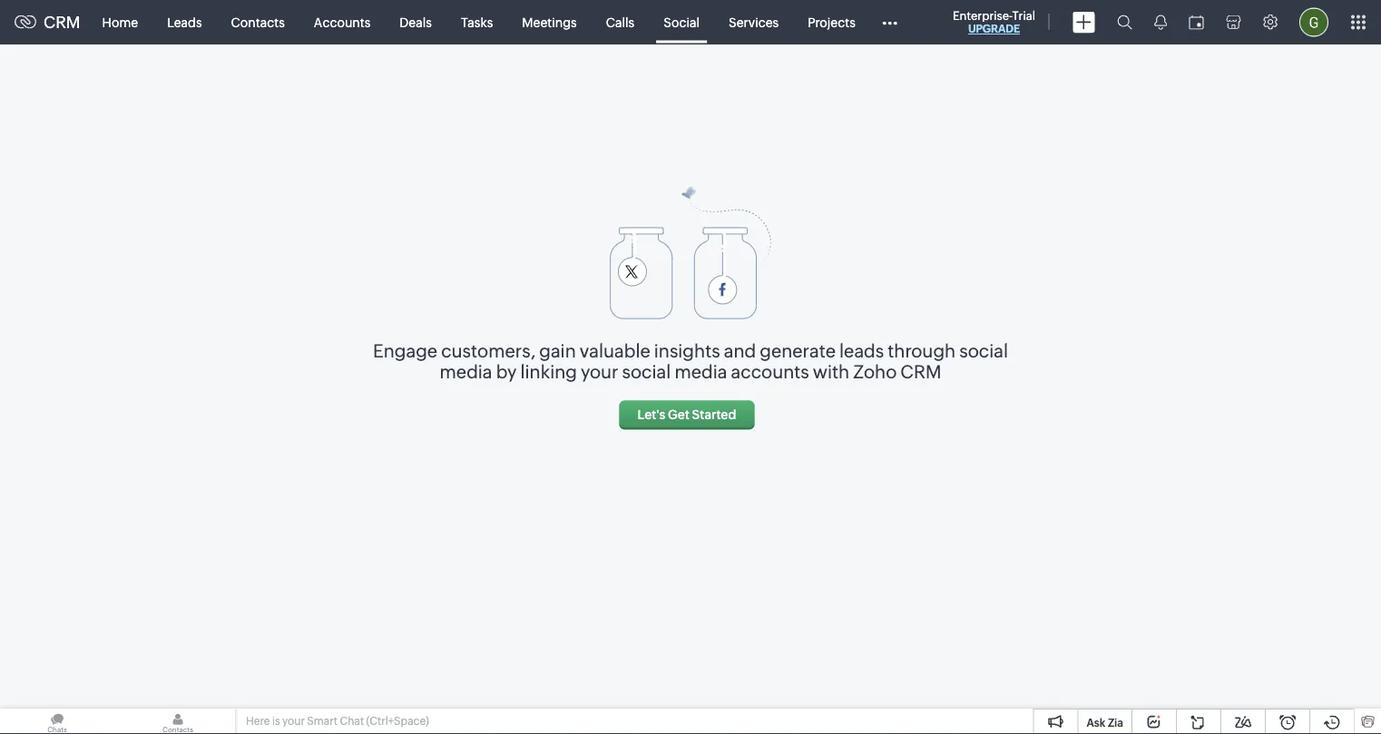 Task type: describe. For each thing, give the bounding box(es) containing it.
0 horizontal spatial crm
[[44, 13, 80, 32]]

1 vertical spatial your
[[282, 715, 305, 728]]

services link
[[715, 0, 794, 44]]

meetings
[[522, 15, 577, 30]]

zoho
[[854, 362, 897, 382]]

contacts
[[231, 15, 285, 30]]

search image
[[1118, 15, 1133, 30]]

enterprise-trial upgrade
[[953, 9, 1036, 35]]

projects link
[[794, 0, 871, 44]]

home
[[102, 15, 138, 30]]

your inside engage customers, gain valuable insights and generate leads through social media by linking your social media accounts with zoho crm
[[581, 362, 619, 382]]

calendar image
[[1189, 15, 1205, 30]]

leads
[[167, 15, 202, 30]]

enterprise-
[[953, 9, 1013, 22]]

meetings link
[[508, 0, 592, 44]]

projects
[[808, 15, 856, 30]]

here is your smart chat (ctrl+space)
[[246, 715, 429, 728]]

signals image
[[1155, 15, 1168, 30]]

leads
[[840, 341, 885, 362]]

ask
[[1087, 717, 1106, 729]]

tasks link
[[447, 0, 508, 44]]

profile element
[[1289, 0, 1340, 44]]

Other Modules field
[[871, 8, 910, 37]]

search element
[[1107, 0, 1144, 44]]

engage customers, gain valuable insights and generate leads through social media by linking your social media accounts with zoho crm
[[373, 341, 1009, 382]]

tasks
[[461, 15, 493, 30]]

social
[[664, 15, 700, 30]]

gain
[[540, 341, 576, 362]]

1 media from the left
[[440, 362, 493, 382]]

through
[[888, 341, 956, 362]]

here
[[246, 715, 270, 728]]

1 horizontal spatial social
[[960, 341, 1009, 362]]

profile image
[[1300, 8, 1329, 37]]

smart
[[307, 715, 338, 728]]



Task type: locate. For each thing, give the bounding box(es) containing it.
your
[[581, 362, 619, 382], [282, 715, 305, 728]]

1 horizontal spatial media
[[675, 362, 728, 382]]

ask zia
[[1087, 717, 1124, 729]]

contacts image
[[121, 709, 235, 735]]

calls
[[606, 15, 635, 30]]

get
[[668, 408, 690, 422]]

2 media from the left
[[675, 362, 728, 382]]

0 horizontal spatial social
[[622, 362, 671, 382]]

zia
[[1109, 717, 1124, 729]]

chat
[[340, 715, 364, 728]]

let's get started button
[[620, 401, 755, 430]]

crm inside engage customers, gain valuable insights and generate leads through social media by linking your social media accounts with zoho crm
[[901, 362, 942, 382]]

1 horizontal spatial your
[[581, 362, 619, 382]]

create menu element
[[1062, 0, 1107, 44]]

crm right zoho
[[901, 362, 942, 382]]

0 vertical spatial your
[[581, 362, 619, 382]]

home link
[[88, 0, 153, 44]]

contacts link
[[217, 0, 299, 44]]

crm left home
[[44, 13, 80, 32]]

media up started
[[675, 362, 728, 382]]

social link
[[649, 0, 715, 44]]

deals link
[[385, 0, 447, 44]]

1 horizontal spatial crm
[[901, 362, 942, 382]]

(ctrl+space)
[[366, 715, 429, 728]]

by
[[496, 362, 517, 382]]

let's
[[638, 408, 666, 422]]

and
[[724, 341, 756, 362]]

engage
[[373, 341, 438, 362]]

accounts link
[[299, 0, 385, 44]]

media left by
[[440, 362, 493, 382]]

0 vertical spatial crm
[[44, 13, 80, 32]]

chats image
[[0, 709, 114, 735]]

0 horizontal spatial media
[[440, 362, 493, 382]]

1 vertical spatial crm
[[901, 362, 942, 382]]

0 horizontal spatial your
[[282, 715, 305, 728]]

your right is
[[282, 715, 305, 728]]

linking
[[521, 362, 577, 382]]

crm link
[[15, 13, 80, 32]]

customers,
[[441, 341, 536, 362]]

calls link
[[592, 0, 649, 44]]

your right gain
[[581, 362, 619, 382]]

leads link
[[153, 0, 217, 44]]

let's get started
[[638, 408, 737, 422]]

services
[[729, 15, 779, 30]]

valuable
[[580, 341, 651, 362]]

social
[[960, 341, 1009, 362], [622, 362, 671, 382]]

social right through
[[960, 341, 1009, 362]]

signals element
[[1144, 0, 1179, 44]]

insights
[[654, 341, 721, 362]]

generate
[[760, 341, 836, 362]]

trial
[[1013, 9, 1036, 22]]

is
[[272, 715, 280, 728]]

deals
[[400, 15, 432, 30]]

create menu image
[[1073, 11, 1096, 33]]

started
[[692, 408, 737, 422]]

accounts
[[731, 362, 810, 382]]

with
[[813, 362, 850, 382]]

social up let's
[[622, 362, 671, 382]]

upgrade
[[969, 23, 1021, 35]]

crm
[[44, 13, 80, 32], [901, 362, 942, 382]]

accounts
[[314, 15, 371, 30]]

media
[[440, 362, 493, 382], [675, 362, 728, 382]]



Task type: vqa. For each thing, say whether or not it's contained in the screenshot.
fourth option from the bottom
no



